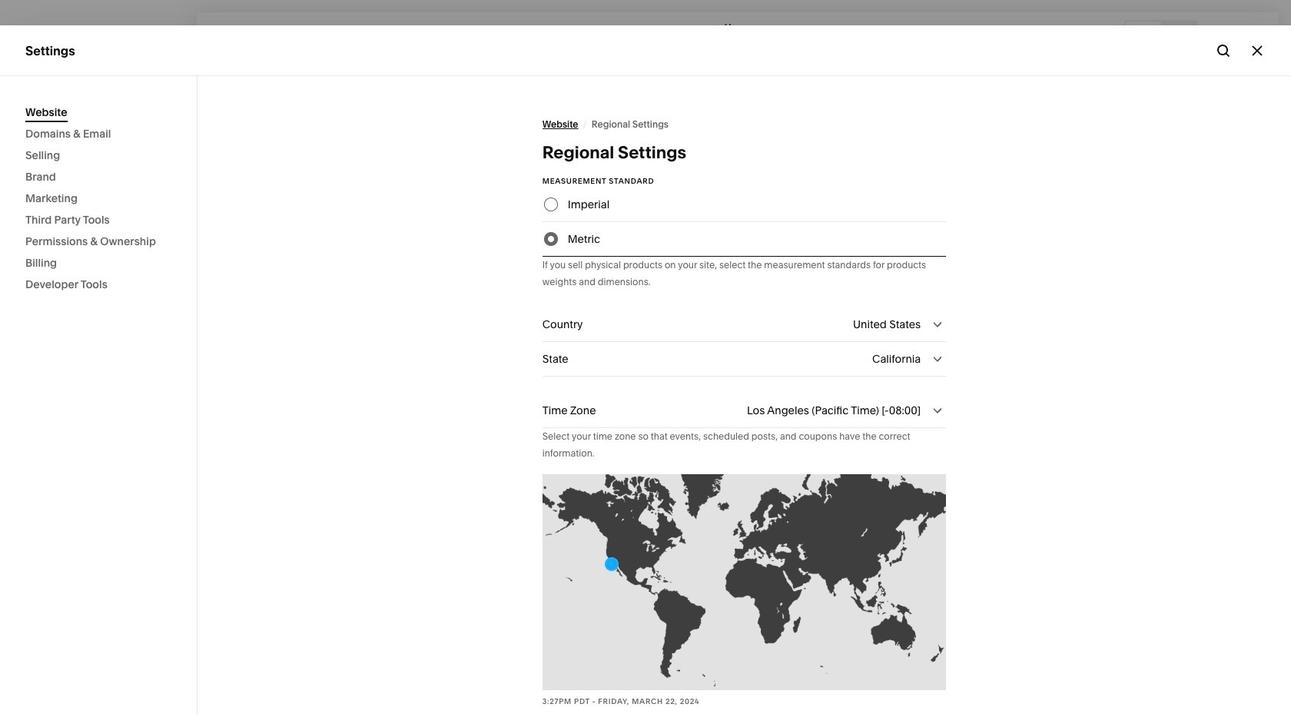 Task type: locate. For each thing, give the bounding box(es) containing it.
0 horizontal spatial search image
[[154, 25, 171, 42]]

tab list
[[1126, 21, 1197, 46]]

search image
[[154, 25, 171, 42], [1215, 42, 1232, 59]]

None field
[[542, 307, 946, 341], [542, 342, 946, 376], [542, 394, 946, 427], [542, 307, 946, 341], [542, 342, 946, 376], [542, 394, 946, 427]]

world map image
[[542, 474, 946, 690]]



Task type: describe. For each thing, give the bounding box(es) containing it.
cross large image
[[1249, 42, 1266, 59]]

desktop image
[[1135, 25, 1152, 42]]

style image
[[1212, 25, 1229, 42]]

site preview image
[[1248, 25, 1265, 42]]

logo squarespace image
[[25, 25, 42, 42]]

mobile image
[[1171, 25, 1187, 42]]

1 horizontal spatial search image
[[1215, 42, 1232, 59]]



Task type: vqa. For each thing, say whether or not it's contained in the screenshot.
Display Pop-Up checkbox
no



